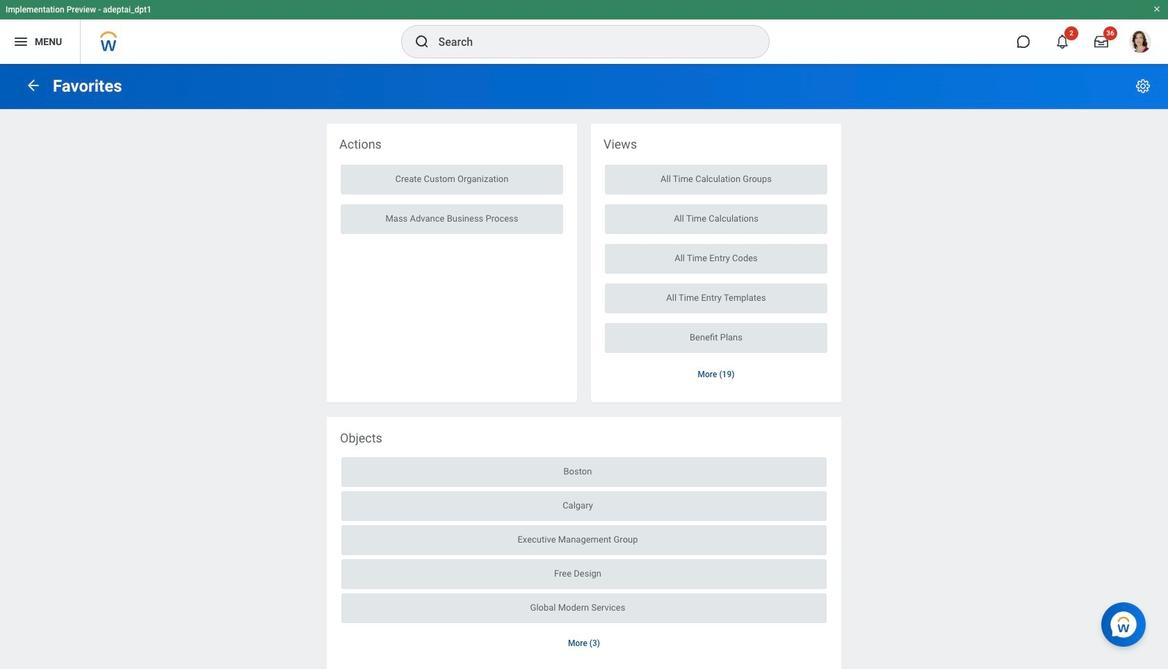 Task type: vqa. For each thing, say whether or not it's contained in the screenshot.
11/30/2022
no



Task type: describe. For each thing, give the bounding box(es) containing it.
inbox large image
[[1095, 35, 1109, 49]]

previous page image
[[25, 77, 42, 94]]

close environment banner image
[[1153, 5, 1162, 13]]

justify image
[[13, 33, 29, 50]]

items selected list
[[340, 458, 828, 624]]



Task type: locate. For each thing, give the bounding box(es) containing it.
Search Workday  search field
[[439, 26, 740, 57]]

banner
[[0, 0, 1169, 64]]

configure image
[[1135, 78, 1152, 95]]

notifications large image
[[1056, 35, 1070, 49]]

search image
[[414, 33, 430, 50]]

profile logan mcneil image
[[1130, 31, 1152, 56]]

main content
[[0, 64, 1169, 670]]



